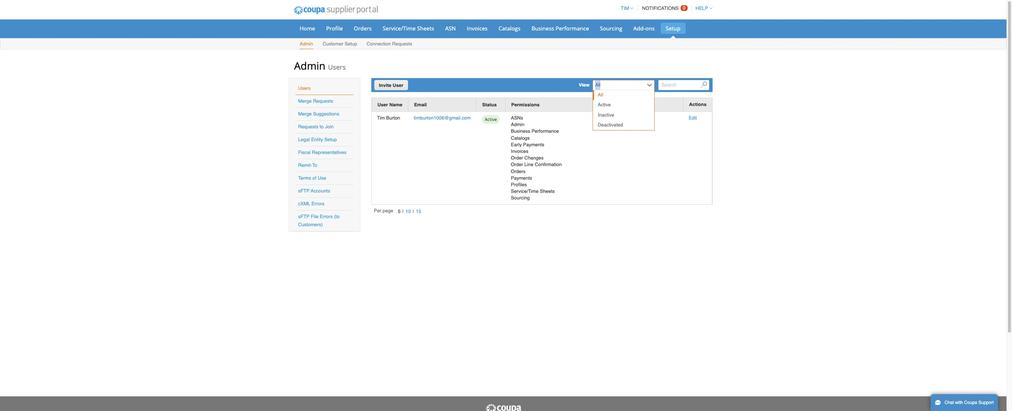 Task type: locate. For each thing, give the bounding box(es) containing it.
View text field
[[594, 80, 645, 90]]

0 vertical spatial tim
[[621, 6, 629, 11]]

users down the customer setup link
[[328, 63, 346, 72]]

catalogs right invoices link
[[499, 25, 521, 32]]

1 vertical spatial user
[[378, 102, 388, 108]]

catalogs
[[499, 25, 521, 32], [511, 135, 530, 141]]

user right invite
[[393, 83, 403, 88]]

0 horizontal spatial sheets
[[417, 25, 434, 32]]

users link
[[298, 86, 311, 91]]

asns admin business performance catalogs early payments invoices order changes order line confirmation orders payments profiles service/time sheets sourcing
[[511, 115, 562, 201]]

0 vertical spatial service/time
[[383, 25, 416, 32]]

requests up suggestions on the top left of page
[[313, 98, 333, 104]]

1 horizontal spatial |
[[413, 209, 414, 214]]

tim up sourcing link
[[621, 6, 629, 11]]

2 vertical spatial admin
[[511, 122, 525, 127]]

1 horizontal spatial sourcing
[[600, 25, 623, 32]]

legal entity setup
[[298, 137, 337, 142]]

0 vertical spatial sourcing
[[600, 25, 623, 32]]

performance
[[556, 25, 589, 32], [532, 129, 559, 134]]

name
[[390, 102, 403, 108]]

business right catalogs link
[[532, 25, 554, 32]]

0 horizontal spatial navigation
[[374, 208, 423, 216]]

1 horizontal spatial navigation
[[618, 1, 713, 15]]

customer access button
[[599, 101, 639, 109]]

chat with coupa support
[[945, 401, 994, 406]]

coupa supplier portal image
[[289, 1, 383, 19], [485, 404, 522, 412]]

active
[[598, 102, 611, 108], [485, 116, 497, 123]]

0 horizontal spatial users
[[298, 86, 311, 91]]

sheets
[[417, 25, 434, 32], [540, 189, 555, 194]]

per
[[374, 208, 382, 214]]

invoices
[[467, 25, 488, 32], [511, 149, 529, 154]]

deactivated
[[598, 122, 623, 128]]

service/time down profiles
[[511, 189, 539, 194]]

service/time sheets
[[383, 25, 434, 32]]

setup down notifications 0
[[666, 25, 681, 32]]

0 horizontal spatial customer
[[323, 41, 343, 47]]

merge down merge requests link
[[298, 111, 312, 117]]

user inside button
[[378, 102, 388, 108]]

1 horizontal spatial users
[[328, 63, 346, 72]]

requests inside the connection requests link
[[392, 41, 412, 47]]

0 horizontal spatial setup
[[325, 137, 337, 142]]

merge for merge suggestions
[[298, 111, 312, 117]]

invoices inside asns admin business performance catalogs early payments invoices order changes order line confirmation orders payments profiles service/time sheets sourcing
[[511, 149, 529, 154]]

active button
[[482, 115, 500, 126]]

active inside option
[[598, 102, 611, 108]]

0 vertical spatial customer
[[323, 41, 343, 47]]

customers)
[[298, 222, 323, 228]]

1 vertical spatial business
[[511, 129, 530, 134]]

sourcing down profiles
[[511, 195, 530, 201]]

0 vertical spatial invoices
[[467, 25, 488, 32]]

0 vertical spatial performance
[[556, 25, 589, 32]]

0 vertical spatial admin
[[300, 41, 313, 47]]

0 vertical spatial user
[[393, 83, 403, 88]]

admin down home link
[[300, 41, 313, 47]]

catalogs up early
[[511, 135, 530, 141]]

requests left to in the left of the page
[[298, 124, 318, 130]]

active down status button
[[485, 116, 497, 123]]

setup down 'orders' link
[[345, 41, 357, 47]]

admin down admin link
[[294, 59, 326, 73]]

terms
[[298, 175, 311, 181]]

user left the name on the top of the page
[[378, 102, 388, 108]]

sftp up cxml
[[298, 188, 310, 194]]

1 horizontal spatial business
[[532, 25, 554, 32]]

admin
[[300, 41, 313, 47], [294, 59, 326, 73], [511, 122, 525, 127]]

1 horizontal spatial customer
[[599, 102, 621, 108]]

order down early
[[511, 155, 523, 161]]

profiles
[[511, 182, 527, 188]]

tim left burton at the left of the page
[[377, 115, 385, 121]]

0 horizontal spatial sourcing
[[511, 195, 530, 201]]

navigation containing per page
[[374, 208, 423, 216]]

actions
[[689, 102, 707, 107]]

sourcing inside asns admin business performance catalogs early payments invoices order changes order line confirmation orders payments profiles service/time sheets sourcing
[[511, 195, 530, 201]]

|
[[403, 209, 404, 214], [413, 209, 414, 214]]

1 vertical spatial setup
[[345, 41, 357, 47]]

1 vertical spatial service/time
[[511, 189, 539, 194]]

1 vertical spatial catalogs
[[511, 135, 530, 141]]

customer down profile link
[[323, 41, 343, 47]]

performance inside asns admin business performance catalogs early payments invoices order changes order line confirmation orders payments profiles service/time sheets sourcing
[[532, 129, 559, 134]]

service/time
[[383, 25, 416, 32], [511, 189, 539, 194]]

active up inactive
[[598, 102, 611, 108]]

merge down users link
[[298, 98, 312, 104]]

invoices down early
[[511, 149, 529, 154]]

customer access
[[599, 102, 639, 108]]

orders
[[354, 25, 372, 32], [511, 169, 526, 174]]

1 sftp from the top
[[298, 188, 310, 194]]

service/time up connection requests
[[383, 25, 416, 32]]

1 vertical spatial customer
[[599, 102, 621, 108]]

admin inside asns admin business performance catalogs early payments invoices order changes order line confirmation orders payments profiles service/time sheets sourcing
[[511, 122, 525, 127]]

none
[[599, 115, 610, 121]]

customer for customer setup
[[323, 41, 343, 47]]

(to
[[334, 214, 340, 220]]

users up merge requests link
[[298, 86, 311, 91]]

sftp inside 'sftp file errors (to customers)'
[[298, 214, 310, 220]]

2 merge from the top
[[298, 111, 312, 117]]

navigation
[[618, 1, 713, 15], [374, 208, 423, 216]]

10
[[406, 209, 411, 214]]

customer
[[323, 41, 343, 47], [599, 102, 621, 108]]

to
[[320, 124, 324, 130]]

1 horizontal spatial tim
[[621, 6, 629, 11]]

payments up profiles
[[511, 175, 532, 181]]

2 vertical spatial requests
[[298, 124, 318, 130]]

1 horizontal spatial orders
[[511, 169, 526, 174]]

1 vertical spatial performance
[[532, 129, 559, 134]]

2 order from the top
[[511, 162, 523, 168]]

sftp file errors (to customers) link
[[298, 214, 340, 228]]

1 merge from the top
[[298, 98, 312, 104]]

0 horizontal spatial user
[[378, 102, 388, 108]]

line
[[525, 162, 534, 168]]

1 vertical spatial merge
[[298, 111, 312, 117]]

0 horizontal spatial coupa supplier portal image
[[289, 1, 383, 19]]

tim
[[621, 6, 629, 11], [377, 115, 385, 121]]

orders down line
[[511, 169, 526, 174]]

1 vertical spatial requests
[[313, 98, 333, 104]]

15 button
[[414, 208, 423, 216]]

0 horizontal spatial orders
[[354, 25, 372, 32]]

join
[[325, 124, 334, 130]]

1 vertical spatial invoices
[[511, 149, 529, 154]]

sheets left asn link
[[417, 25, 434, 32]]

inactive
[[598, 112, 615, 118]]

view list box
[[593, 90, 655, 131]]

terms of use
[[298, 175, 326, 181]]

1 vertical spatial sheets
[[540, 189, 555, 194]]

1 vertical spatial sourcing
[[511, 195, 530, 201]]

customer inside button
[[599, 102, 621, 108]]

invite
[[379, 83, 392, 88]]

| right 10
[[413, 209, 414, 214]]

cxml
[[298, 201, 310, 207]]

requests to join
[[298, 124, 334, 130]]

merge
[[298, 98, 312, 104], [298, 111, 312, 117]]

customer setup link
[[322, 40, 358, 49]]

active option
[[593, 100, 654, 110]]

0 vertical spatial sheets
[[417, 25, 434, 32]]

all option
[[593, 90, 654, 100]]

errors left (to
[[320, 214, 333, 220]]

admin down asns
[[511, 122, 525, 127]]

home
[[300, 25, 315, 32]]

status
[[482, 102, 497, 108]]

remit-to link
[[298, 163, 317, 168]]

sftp accounts link
[[298, 188, 330, 194]]

0 horizontal spatial tim
[[377, 115, 385, 121]]

0 vertical spatial users
[[328, 63, 346, 72]]

sourcing
[[600, 25, 623, 32], [511, 195, 530, 201]]

0 vertical spatial requests
[[392, 41, 412, 47]]

1 vertical spatial admin
[[294, 59, 326, 73]]

sheets down confirmation
[[540, 189, 555, 194]]

setup down join
[[325, 137, 337, 142]]

tim for tim
[[621, 6, 629, 11]]

view
[[579, 82, 590, 88]]

errors inside 'sftp file errors (to customers)'
[[320, 214, 333, 220]]

1 horizontal spatial setup
[[345, 41, 357, 47]]

1 vertical spatial tim
[[377, 115, 385, 121]]

per page
[[374, 208, 393, 214]]

0 vertical spatial order
[[511, 155, 523, 161]]

0 vertical spatial coupa supplier portal image
[[289, 1, 383, 19]]

1 vertical spatial coupa supplier portal image
[[485, 404, 522, 412]]

1 horizontal spatial invoices
[[511, 149, 529, 154]]

1 order from the top
[[511, 155, 523, 161]]

errors down accounts
[[312, 201, 325, 207]]

sourcing down tim link
[[600, 25, 623, 32]]

payments up changes at the top right of the page
[[523, 142, 545, 147]]

sftp for sftp file errors (to customers)
[[298, 214, 310, 220]]

1 vertical spatial orders
[[511, 169, 526, 174]]

1 vertical spatial errors
[[320, 214, 333, 220]]

2 sftp from the top
[[298, 214, 310, 220]]

to
[[312, 163, 317, 168]]

| right 5
[[403, 209, 404, 214]]

1 horizontal spatial active
[[598, 102, 611, 108]]

0 horizontal spatial business
[[511, 129, 530, 134]]

permissions
[[511, 102, 540, 108]]

1 vertical spatial navigation
[[374, 208, 423, 216]]

0 horizontal spatial active
[[485, 116, 497, 123]]

15
[[416, 209, 421, 214]]

merge suggestions link
[[298, 111, 339, 117]]

customer setup
[[323, 41, 357, 47]]

order left line
[[511, 162, 523, 168]]

invoices right asn
[[467, 25, 488, 32]]

1 vertical spatial sftp
[[298, 214, 310, 220]]

business
[[532, 25, 554, 32], [511, 129, 530, 134]]

0 vertical spatial sftp
[[298, 188, 310, 194]]

tim for tim burton
[[377, 115, 385, 121]]

sftp
[[298, 188, 310, 194], [298, 214, 310, 220]]

1 horizontal spatial service/time
[[511, 189, 539, 194]]

connection
[[367, 41, 391, 47]]

0 horizontal spatial |
[[403, 209, 404, 214]]

with
[[956, 401, 963, 406]]

errors
[[312, 201, 325, 207], [320, 214, 333, 220]]

navigation containing notifications 0
[[618, 1, 713, 15]]

customer up inactive
[[599, 102, 621, 108]]

remit-to
[[298, 163, 317, 168]]

requests down service/time sheets link
[[392, 41, 412, 47]]

0 vertical spatial merge
[[298, 98, 312, 104]]

0 vertical spatial active
[[598, 102, 611, 108]]

1 vertical spatial order
[[511, 162, 523, 168]]

invoices link
[[462, 23, 493, 34]]

orders up connection
[[354, 25, 372, 32]]

setup link
[[661, 23, 686, 34]]

0 vertical spatial navigation
[[618, 1, 713, 15]]

business down asns
[[511, 129, 530, 134]]

1 vertical spatial active
[[485, 116, 497, 123]]

2 horizontal spatial setup
[[666, 25, 681, 32]]

asn
[[445, 25, 456, 32]]

sftp file errors (to customers)
[[298, 214, 340, 228]]

2 vertical spatial setup
[[325, 137, 337, 142]]

sftp up customers) at bottom
[[298, 214, 310, 220]]

1 horizontal spatial sheets
[[540, 189, 555, 194]]

sftp for sftp accounts
[[298, 188, 310, 194]]



Task type: vqa. For each thing, say whether or not it's contained in the screenshot.
rightmost the Customer
yes



Task type: describe. For each thing, give the bounding box(es) containing it.
home link
[[295, 23, 320, 34]]

connection requests
[[367, 41, 412, 47]]

add-ons link
[[629, 23, 660, 34]]

fiscal representatives link
[[298, 150, 347, 155]]

support
[[979, 401, 994, 406]]

burton
[[386, 115, 400, 121]]

profile
[[326, 25, 343, 32]]

fiscal
[[298, 150, 311, 155]]

1 | from the left
[[403, 209, 404, 214]]

status button
[[482, 101, 497, 109]]

timburton1006@gmail.com link
[[414, 115, 471, 121]]

merge requests
[[298, 98, 333, 104]]

admin for admin users
[[294, 59, 326, 73]]

all
[[598, 92, 603, 98]]

email button
[[414, 101, 427, 109]]

0 vertical spatial errors
[[312, 201, 325, 207]]

user name button
[[378, 101, 403, 109]]

chat
[[945, 401, 954, 406]]

5
[[398, 209, 401, 214]]

timburton1006@gmail.com
[[414, 115, 471, 121]]

users inside admin users
[[328, 63, 346, 72]]

ons
[[646, 25, 655, 32]]

admin for admin
[[300, 41, 313, 47]]

0 horizontal spatial service/time
[[383, 25, 416, 32]]

edit
[[689, 115, 697, 121]]

edit link
[[689, 115, 697, 121]]

invite user link
[[374, 80, 408, 90]]

search image
[[701, 82, 707, 88]]

customer for customer access
[[599, 102, 621, 108]]

cxml errors link
[[298, 201, 325, 207]]

0 vertical spatial orders
[[354, 25, 372, 32]]

deactivated option
[[593, 120, 654, 130]]

requests for merge requests
[[313, 98, 333, 104]]

5 | 10 | 15
[[398, 209, 421, 214]]

use
[[318, 175, 326, 181]]

1 horizontal spatial user
[[393, 83, 403, 88]]

sourcing link
[[595, 23, 627, 34]]

inactive option
[[593, 110, 654, 120]]

suggestions
[[313, 111, 339, 117]]

1 vertical spatial payments
[[511, 175, 532, 181]]

confirmation
[[535, 162, 562, 168]]

chat with coupa support button
[[931, 395, 999, 412]]

changes
[[525, 155, 544, 161]]

page
[[383, 208, 393, 214]]

permissions button
[[511, 101, 540, 109]]

5 button
[[396, 208, 403, 216]]

asns
[[511, 115, 523, 121]]

asn link
[[441, 23, 461, 34]]

add-
[[634, 25, 646, 32]]

help
[[696, 6, 708, 11]]

invite user
[[379, 83, 403, 88]]

1 horizontal spatial coupa supplier portal image
[[485, 404, 522, 412]]

0
[[683, 5, 686, 11]]

requests for connection requests
[[392, 41, 412, 47]]

user name
[[378, 102, 403, 108]]

service/time inside asns admin business performance catalogs early payments invoices order changes order line confirmation orders payments profiles service/time sheets sourcing
[[511, 189, 539, 194]]

early
[[511, 142, 522, 147]]

accounts
[[311, 188, 330, 194]]

admin link
[[299, 40, 314, 49]]

representatives
[[312, 150, 347, 155]]

active inside button
[[485, 116, 497, 123]]

add-ons
[[634, 25, 655, 32]]

10 button
[[404, 208, 413, 216]]

orders link
[[349, 23, 377, 34]]

of
[[313, 175, 317, 181]]

access
[[623, 102, 639, 108]]

service/time sheets link
[[378, 23, 439, 34]]

business performance
[[532, 25, 589, 32]]

fiscal representatives
[[298, 150, 347, 155]]

merge suggestions
[[298, 111, 339, 117]]

sheets inside asns admin business performance catalogs early payments invoices order changes order line confirmation orders payments profiles service/time sheets sourcing
[[540, 189, 555, 194]]

profile link
[[322, 23, 348, 34]]

merge for merge requests
[[298, 98, 312, 104]]

admin users
[[294, 59, 346, 73]]

tim burton
[[377, 115, 400, 121]]

orders inside asns admin business performance catalogs early payments invoices order changes order line confirmation orders payments profiles service/time sheets sourcing
[[511, 169, 526, 174]]

0 vertical spatial setup
[[666, 25, 681, 32]]

file
[[311, 214, 319, 220]]

legal
[[298, 137, 310, 142]]

0 vertical spatial payments
[[523, 142, 545, 147]]

0 horizontal spatial invoices
[[467, 25, 488, 32]]

coupa
[[965, 401, 978, 406]]

0 vertical spatial business
[[532, 25, 554, 32]]

catalogs inside asns admin business performance catalogs early payments invoices order changes order line confirmation orders payments profiles service/time sheets sourcing
[[511, 135, 530, 141]]

connection requests link
[[366, 40, 413, 49]]

Search text field
[[658, 80, 710, 90]]

help link
[[693, 6, 713, 11]]

tim link
[[618, 6, 634, 11]]

2 | from the left
[[413, 209, 414, 214]]

1 vertical spatial users
[[298, 86, 311, 91]]

legal entity setup link
[[298, 137, 337, 142]]

merge requests link
[[298, 98, 333, 104]]

entity
[[311, 137, 323, 142]]

0 vertical spatial catalogs
[[499, 25, 521, 32]]

sftp accounts
[[298, 188, 330, 194]]

business inside asns admin business performance catalogs early payments invoices order changes order line confirmation orders payments profiles service/time sheets sourcing
[[511, 129, 530, 134]]

cxml errors
[[298, 201, 325, 207]]

notifications 0
[[642, 5, 686, 11]]

business performance link
[[527, 23, 594, 34]]

remit-
[[298, 163, 312, 168]]



